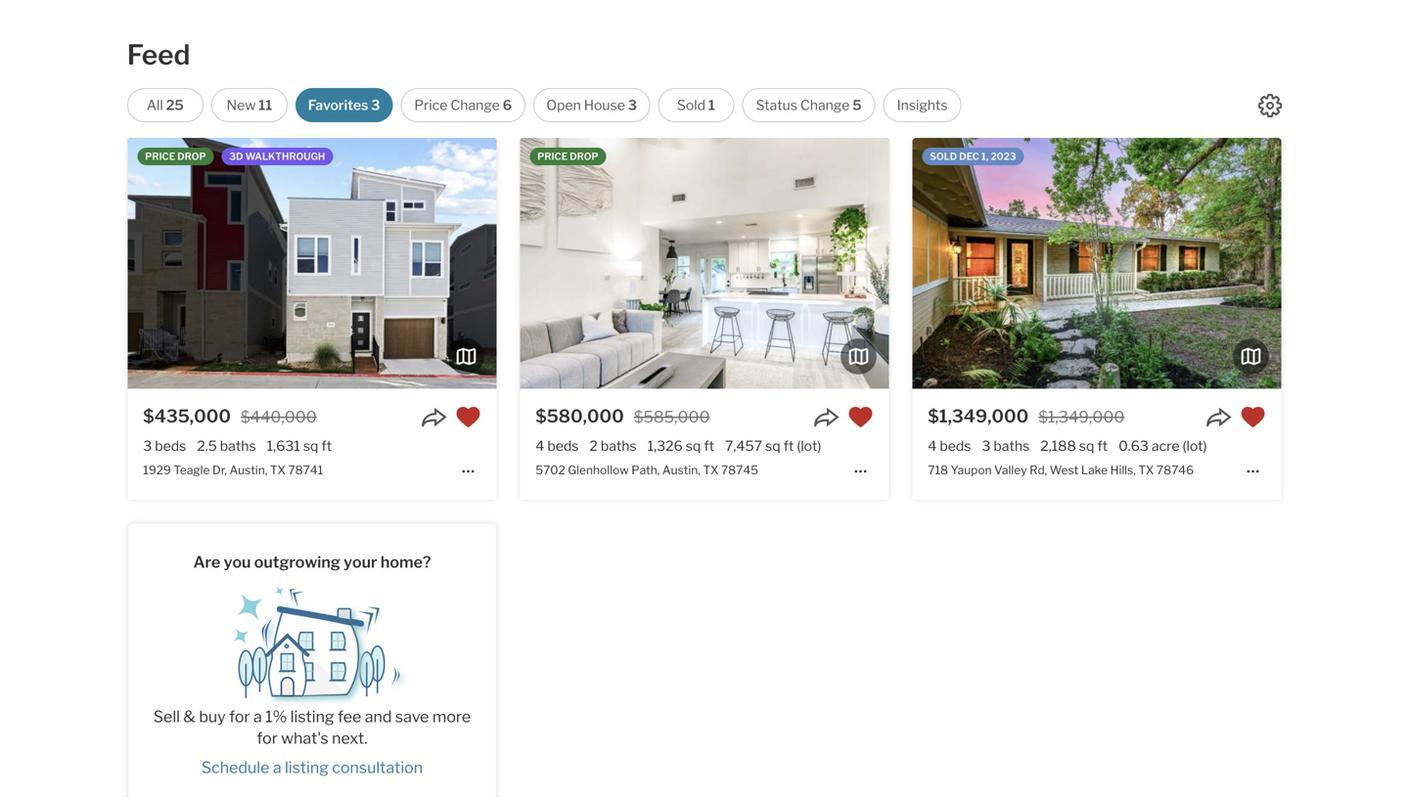 Task type: vqa. For each thing, say whether or not it's contained in the screenshot.
to to the left
no



Task type: describe. For each thing, give the bounding box(es) containing it.
price drop for $435,000
[[145, 151, 206, 162]]

&
[[183, 708, 196, 727]]

5
[[853, 97, 862, 114]]

1,
[[982, 151, 989, 162]]

feed
[[127, 38, 190, 71]]

what's
[[281, 729, 329, 748]]

dr,
[[212, 463, 227, 478]]

1,631 sq ft
[[267, 438, 332, 455]]

drop for $580,000
[[570, 151, 599, 162]]

Price Change radio
[[401, 88, 526, 122]]

New radio
[[211, 88, 288, 122]]

an image of a house image
[[214, 573, 410, 707]]

718 yaupon valley rd, west lake hills, tx 78746
[[928, 463, 1194, 478]]

Sold radio
[[658, 88, 735, 122]]

78741
[[288, 463, 323, 478]]

2.5 baths
[[197, 438, 256, 455]]

sell & buy for a 1% listing fee and save more for what's next.
[[153, 708, 471, 748]]

favorite button checkbox for $1,349,000
[[1241, 405, 1266, 430]]

you
[[224, 553, 251, 572]]

buy
[[199, 708, 226, 727]]

fee
[[338, 708, 362, 727]]

4 beds for $1,349,000
[[928, 438, 971, 455]]

1 vertical spatial a
[[273, 758, 282, 778]]

yaupon
[[951, 463, 992, 478]]

listing inside sell & buy for a 1% listing fee and save more for what's next.
[[290, 708, 334, 727]]

$1,349,000 $1,349,000
[[928, 406, 1125, 427]]

6
[[503, 97, 512, 114]]

3 sq from the left
[[766, 438, 781, 455]]

78746
[[1157, 463, 1194, 478]]

718
[[928, 463, 949, 478]]

house
[[584, 97, 625, 114]]

$440,000
[[241, 408, 317, 427]]

1929 teagle dr, austin, tx 78741
[[143, 463, 323, 478]]

2023
[[991, 151, 1017, 162]]

consultation
[[332, 758, 423, 778]]

sold 1
[[677, 97, 715, 114]]

4 for $1,349,000
[[928, 438, 937, 455]]

tx for $435,000
[[270, 463, 286, 478]]

favorite button image
[[456, 405, 481, 430]]

$585,000
[[634, 408, 710, 427]]

1,326
[[648, 438, 683, 455]]

option group containing all
[[127, 88, 962, 122]]

$435,000
[[143, 406, 231, 427]]

price drop for $580,000
[[538, 151, 599, 162]]

Open House radio
[[533, 88, 650, 122]]

baths for $435,000
[[220, 438, 256, 455]]

$435,000 $440,000
[[143, 406, 317, 427]]

west
[[1050, 463, 1079, 478]]

beds for $580,000
[[548, 438, 579, 455]]

sq for $1,349,000
[[1080, 438, 1095, 455]]

outgrowing
[[254, 553, 340, 572]]

rd,
[[1030, 463, 1048, 478]]

open
[[547, 97, 581, 114]]

1929
[[143, 463, 171, 478]]

beds for $1,349,000
[[940, 438, 971, 455]]

1 (lot) from the left
[[797, 438, 822, 455]]

teagle
[[174, 463, 210, 478]]

favorites
[[308, 97, 368, 114]]

3 tx from the left
[[1139, 463, 1154, 478]]

photo of 718 yaupon valley rd, west lake hills, tx 78746 image
[[913, 138, 1282, 389]]

change for 6
[[451, 97, 500, 114]]

$580,000
[[536, 406, 624, 427]]

2,188
[[1041, 438, 1077, 455]]

Favorites radio
[[295, 88, 393, 122]]

new 11
[[227, 97, 272, 114]]

status
[[756, 97, 798, 114]]

1 horizontal spatial for
[[257, 729, 278, 748]]

3 ft from the left
[[784, 438, 794, 455]]

glenhollow
[[568, 463, 629, 478]]

3d walkthrough
[[230, 151, 325, 162]]

your
[[344, 553, 377, 572]]

insights
[[897, 97, 948, 114]]

2.5
[[197, 438, 217, 455]]

25
[[166, 97, 184, 114]]

dec
[[960, 151, 980, 162]]

favorite button checkbox
[[848, 405, 874, 430]]



Task type: locate. For each thing, give the bounding box(es) containing it.
1,631
[[267, 438, 300, 455]]

drop down open house 3
[[570, 151, 599, 162]]

1 horizontal spatial austin,
[[663, 463, 701, 478]]

2 price drop from the left
[[538, 151, 599, 162]]

and
[[365, 708, 392, 727]]

sq right 1,326
[[686, 438, 701, 455]]

3 right 'favorites'
[[371, 97, 380, 114]]

austin, down 1,326 sq ft
[[663, 463, 701, 478]]

2 horizontal spatial beds
[[940, 438, 971, 455]]

change for 5
[[801, 97, 850, 114]]

for down 1%
[[257, 729, 278, 748]]

sold
[[677, 97, 706, 114]]

1 photo of 1929 teagle dr, austin, tx 78741 image from the left
[[128, 138, 497, 389]]

1 horizontal spatial a
[[273, 758, 282, 778]]

4 sq from the left
[[1080, 438, 1095, 455]]

beds for $435,000
[[155, 438, 186, 455]]

austin, for $435,000
[[229, 463, 268, 478]]

2 ft from the left
[[704, 438, 715, 455]]

baths up valley
[[994, 438, 1030, 455]]

$1,349,000 inside $1,349,000 $1,349,000
[[1039, 408, 1125, 427]]

0 horizontal spatial price
[[145, 151, 175, 162]]

1 horizontal spatial favorite button checkbox
[[1241, 405, 1266, 430]]

sq
[[303, 438, 319, 455], [686, 438, 701, 455], [766, 438, 781, 455], [1080, 438, 1095, 455]]

3 beds
[[143, 438, 186, 455]]

3 right house
[[628, 97, 637, 114]]

2 photo of 5702 glenhollow path, austin, tx 78745 image from the left
[[889, 138, 1259, 389]]

2 price from the left
[[538, 151, 568, 162]]

1 change from the left
[[451, 97, 500, 114]]

austin, for $580,000
[[663, 463, 701, 478]]

tx left 78745
[[703, 463, 719, 478]]

baths for $580,000
[[601, 438, 637, 455]]

2 sq from the left
[[686, 438, 701, 455]]

4 up '5702'
[[536, 438, 545, 455]]

sq up lake
[[1080, 438, 1095, 455]]

1 horizontal spatial (lot)
[[1183, 438, 1208, 455]]

sell
[[153, 708, 180, 727]]

0 horizontal spatial price drop
[[145, 151, 206, 162]]

price drop
[[145, 151, 206, 162], [538, 151, 599, 162]]

lake
[[1082, 463, 1108, 478]]

1 baths from the left
[[220, 438, 256, 455]]

more
[[433, 708, 471, 727]]

valley
[[995, 463, 1027, 478]]

ft right 7,457
[[784, 438, 794, 455]]

ft
[[321, 438, 332, 455], [704, 438, 715, 455], [784, 438, 794, 455], [1098, 438, 1108, 455]]

1 sq from the left
[[303, 438, 319, 455]]

0 horizontal spatial austin,
[[229, 463, 268, 478]]

0 vertical spatial listing
[[290, 708, 334, 727]]

are you outgrowing your home?
[[193, 553, 431, 572]]

11
[[259, 97, 272, 114]]

sq right 7,457
[[766, 438, 781, 455]]

price
[[414, 97, 448, 114]]

walkthrough
[[245, 151, 325, 162]]

2 4 beds from the left
[[928, 438, 971, 455]]

4 up 718
[[928, 438, 937, 455]]

1 horizontal spatial change
[[801, 97, 850, 114]]

2,188 sq ft
[[1041, 438, 1108, 455]]

a down what's
[[273, 758, 282, 778]]

home?
[[381, 553, 431, 572]]

2 beds from the left
[[548, 438, 579, 455]]

0 horizontal spatial 4
[[536, 438, 545, 455]]

7,457 sq ft (lot)
[[725, 438, 822, 455]]

baths for $1,349,000
[[994, 438, 1030, 455]]

price change 6
[[414, 97, 512, 114]]

a left 1%
[[253, 708, 262, 727]]

beds
[[155, 438, 186, 455], [548, 438, 579, 455], [940, 438, 971, 455]]

path,
[[632, 463, 660, 478]]

price drop down '25' on the top left
[[145, 151, 206, 162]]

3
[[371, 97, 380, 114], [628, 97, 637, 114], [143, 438, 152, 455], [982, 438, 991, 455]]

tx right "hills,"
[[1139, 463, 1154, 478]]

(lot) right 7,457
[[797, 438, 822, 455]]

1 price from the left
[[145, 151, 175, 162]]

0 vertical spatial a
[[253, 708, 262, 727]]

favorite button image
[[848, 405, 874, 430], [1241, 405, 1266, 430]]

1,326 sq ft
[[648, 438, 715, 455]]

$580,000 $585,000
[[536, 406, 710, 427]]

price drop down "open"
[[538, 151, 599, 162]]

beds up '5702'
[[548, 438, 579, 455]]

price for $435,000
[[145, 151, 175, 162]]

0 vertical spatial for
[[229, 708, 250, 727]]

sq up 78741
[[303, 438, 319, 455]]

tx for $580,000
[[703, 463, 719, 478]]

all 25
[[147, 97, 184, 114]]

1 vertical spatial for
[[257, 729, 278, 748]]

change left 5
[[801, 97, 850, 114]]

0.63
[[1119, 438, 1149, 455]]

price down all 25
[[145, 151, 175, 162]]

2 baths from the left
[[601, 438, 637, 455]]

ft up 78741
[[321, 438, 332, 455]]

tx
[[270, 463, 286, 478], [703, 463, 719, 478], [1139, 463, 1154, 478]]

price
[[145, 151, 175, 162], [538, 151, 568, 162]]

sq for $580,000
[[686, 438, 701, 455]]

1 ft from the left
[[321, 438, 332, 455]]

sq for $435,000
[[303, 438, 319, 455]]

1 horizontal spatial $1,349,000
[[1039, 408, 1125, 427]]

1 horizontal spatial 4 beds
[[928, 438, 971, 455]]

save
[[395, 708, 429, 727]]

1 horizontal spatial price drop
[[538, 151, 599, 162]]

1 beds from the left
[[155, 438, 186, 455]]

1 4 beds from the left
[[536, 438, 579, 455]]

1
[[709, 97, 715, 114]]

baths
[[220, 438, 256, 455], [601, 438, 637, 455], [994, 438, 1030, 455]]

1 horizontal spatial drop
[[570, 151, 599, 162]]

price for $580,000
[[538, 151, 568, 162]]

3 inside favorites radio
[[371, 97, 380, 114]]

$1,349,000
[[928, 406, 1029, 427], [1039, 408, 1125, 427]]

schedule
[[201, 758, 270, 778]]

tx down 1,631
[[270, 463, 286, 478]]

0.63 acre (lot)
[[1119, 438, 1208, 455]]

are
[[193, 553, 220, 572]]

4 beds up '5702'
[[536, 438, 579, 455]]

1 austin, from the left
[[229, 463, 268, 478]]

$1,349,000 up 3 baths
[[928, 406, 1029, 427]]

7,457
[[725, 438, 763, 455]]

drop left 3d
[[177, 151, 206, 162]]

1 horizontal spatial price
[[538, 151, 568, 162]]

1 horizontal spatial tx
[[703, 463, 719, 478]]

All radio
[[127, 88, 203, 122]]

Status Change radio
[[742, 88, 876, 122]]

drop
[[177, 151, 206, 162], [570, 151, 599, 162]]

0 horizontal spatial $1,349,000
[[928, 406, 1029, 427]]

4 for $580,000
[[536, 438, 545, 455]]

drop for $435,000
[[177, 151, 206, 162]]

3d
[[230, 151, 243, 162]]

sold
[[930, 151, 958, 162]]

4 ft from the left
[[1098, 438, 1108, 455]]

2 favorite button checkbox from the left
[[1241, 405, 1266, 430]]

0 horizontal spatial baths
[[220, 438, 256, 455]]

baths right 2
[[601, 438, 637, 455]]

2 horizontal spatial tx
[[1139, 463, 1154, 478]]

1 4 from the left
[[536, 438, 545, 455]]

1 tx from the left
[[270, 463, 286, 478]]

2 baths
[[590, 438, 637, 455]]

new
[[227, 97, 256, 114]]

5702 glenhollow path, austin, tx 78745
[[536, 463, 759, 478]]

change
[[451, 97, 500, 114], [801, 97, 850, 114]]

ft left 7,457
[[704, 438, 715, 455]]

4 beds for $580,000
[[536, 438, 579, 455]]

0 horizontal spatial drop
[[177, 151, 206, 162]]

for
[[229, 708, 250, 727], [257, 729, 278, 748]]

1 drop from the left
[[177, 151, 206, 162]]

(lot) right acre
[[1183, 438, 1208, 455]]

price down "open"
[[538, 151, 568, 162]]

1 horizontal spatial beds
[[548, 438, 579, 455]]

2 drop from the left
[[570, 151, 599, 162]]

1 horizontal spatial 4
[[928, 438, 937, 455]]

3 beds from the left
[[940, 438, 971, 455]]

1 horizontal spatial favorite button image
[[1241, 405, 1266, 430]]

ft for $1,349,000
[[1098, 438, 1108, 455]]

ft for $435,000
[[321, 438, 332, 455]]

listing up what's
[[290, 708, 334, 727]]

beds up 'yaupon'
[[940, 438, 971, 455]]

status change 5
[[756, 97, 862, 114]]

sold dec 1, 2023
[[930, 151, 1017, 162]]

ft for $580,000
[[704, 438, 715, 455]]

4 beds
[[536, 438, 579, 455], [928, 438, 971, 455]]

acre
[[1152, 438, 1180, 455]]

next.
[[332, 729, 368, 748]]

listing down what's
[[285, 758, 329, 778]]

hills,
[[1111, 463, 1136, 478]]

78745
[[721, 463, 759, 478]]

2 photo of 1929 teagle dr, austin, tx 78741 image from the left
[[497, 138, 866, 389]]

baths up '1929 teagle dr, austin, tx 78741'
[[220, 438, 256, 455]]

favorite button image for $580,000
[[848, 405, 874, 430]]

for right buy
[[229, 708, 250, 727]]

4
[[536, 438, 545, 455], [928, 438, 937, 455]]

3 up 'yaupon'
[[982, 438, 991, 455]]

listing
[[290, 708, 334, 727], [285, 758, 329, 778]]

1 photo of 5702 glenhollow path, austin, tx 78745 image from the left
[[520, 138, 889, 389]]

0 horizontal spatial for
[[229, 708, 250, 727]]

3 baths
[[982, 438, 1030, 455]]

a inside sell & buy for a 1% listing fee and save more for what's next.
[[253, 708, 262, 727]]

0 horizontal spatial (lot)
[[797, 438, 822, 455]]

3 up 1929 at the bottom
[[143, 438, 152, 455]]

favorites 3
[[308, 97, 380, 114]]

favorite button image for $1,349,000
[[1241, 405, 1266, 430]]

$1,349,000 up 2,188 sq ft
[[1039, 408, 1125, 427]]

3 baths from the left
[[994, 438, 1030, 455]]

beds up 1929 at the bottom
[[155, 438, 186, 455]]

2 horizontal spatial baths
[[994, 438, 1030, 455]]

0 horizontal spatial favorite button checkbox
[[456, 405, 481, 430]]

austin,
[[229, 463, 268, 478], [663, 463, 701, 478]]

0 horizontal spatial change
[[451, 97, 500, 114]]

Insights radio
[[884, 88, 962, 122]]

0 horizontal spatial tx
[[270, 463, 286, 478]]

1 favorite button checkbox from the left
[[456, 405, 481, 430]]

1 horizontal spatial baths
[[601, 438, 637, 455]]

1 favorite button image from the left
[[848, 405, 874, 430]]

2 austin, from the left
[[663, 463, 701, 478]]

1%
[[265, 708, 287, 727]]

photo of 1929 teagle dr, austin, tx 78741 image
[[128, 138, 497, 389], [497, 138, 866, 389]]

favorite button checkbox for $435,000
[[456, 405, 481, 430]]

2 (lot) from the left
[[1183, 438, 1208, 455]]

3 inside open house radio
[[628, 97, 637, 114]]

2 favorite button image from the left
[[1241, 405, 1266, 430]]

austin, right dr,
[[229, 463, 268, 478]]

1 vertical spatial listing
[[285, 758, 329, 778]]

0 horizontal spatial a
[[253, 708, 262, 727]]

all
[[147, 97, 163, 114]]

0 horizontal spatial beds
[[155, 438, 186, 455]]

change left 6
[[451, 97, 500, 114]]

2 tx from the left
[[703, 463, 719, 478]]

a
[[253, 708, 262, 727], [273, 758, 282, 778]]

4 beds up 718
[[928, 438, 971, 455]]

0 horizontal spatial 4 beds
[[536, 438, 579, 455]]

ft up lake
[[1098, 438, 1108, 455]]

open house 3
[[547, 97, 637, 114]]

2 change from the left
[[801, 97, 850, 114]]

option group
[[127, 88, 962, 122]]

0 horizontal spatial favorite button image
[[848, 405, 874, 430]]

schedule a listing consultation
[[201, 758, 423, 778]]

favorite button checkbox
[[456, 405, 481, 430], [1241, 405, 1266, 430]]

2
[[590, 438, 598, 455]]

2 4 from the left
[[928, 438, 937, 455]]

photo of 5702 glenhollow path, austin, tx 78745 image
[[520, 138, 889, 389], [889, 138, 1259, 389]]

1 price drop from the left
[[145, 151, 206, 162]]

5702
[[536, 463, 566, 478]]



